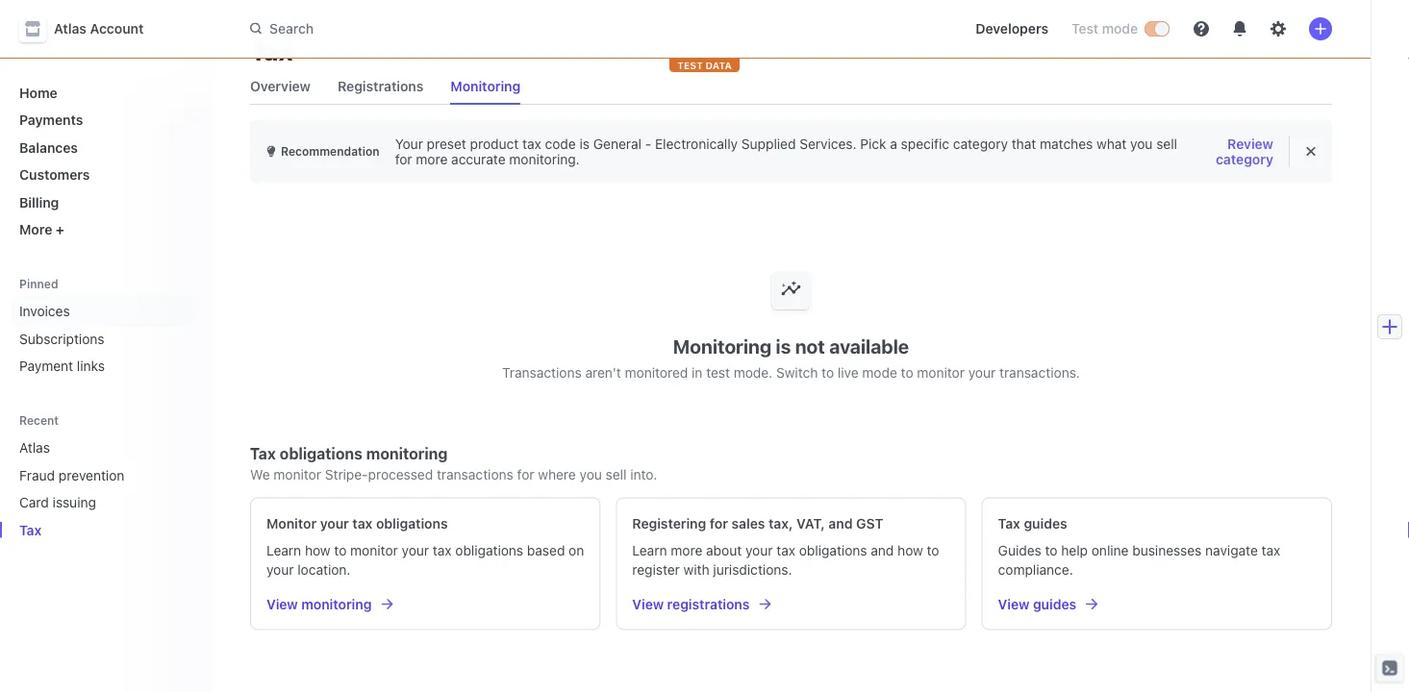 Task type: locate. For each thing, give the bounding box(es) containing it.
mode right test
[[1103, 21, 1138, 37]]

billing
[[19, 194, 59, 210]]

1 horizontal spatial and
[[871, 543, 894, 559]]

you right what
[[1131, 136, 1153, 152]]

0 horizontal spatial you
[[580, 467, 602, 483]]

0 horizontal spatial sell
[[606, 467, 627, 483]]

atlas left account
[[54, 21, 87, 37]]

monitoring is not available transactions aren't monitored in test mode. switch to live mode to monitor your transactions.
[[502, 335, 1081, 382]]

what
[[1097, 136, 1127, 152]]

to inside learn more about your tax obligations and how to register with jurisdictions.
[[927, 543, 940, 559]]

2 horizontal spatial monitor
[[917, 366, 965, 382]]

sell right what
[[1157, 136, 1178, 152]]

home
[[19, 85, 57, 101]]

tax up we
[[250, 445, 276, 463]]

in
[[692, 366, 703, 382]]

sales
[[732, 516, 765, 532]]

2 horizontal spatial for
[[710, 516, 728, 532]]

tax guides
[[999, 516, 1068, 532]]

1 vertical spatial is
[[776, 335, 791, 358]]

monitoring up the processed
[[366, 445, 448, 463]]

issuing
[[53, 495, 96, 511]]

0 vertical spatial is
[[580, 136, 590, 152]]

tax up view monitoring link
[[433, 543, 452, 559]]

Search search field
[[239, 11, 781, 46]]

to up location.
[[334, 543, 347, 559]]

view monitoring link
[[267, 596, 584, 615]]

subscriptions link
[[12, 323, 196, 355]]

for up about
[[710, 516, 728, 532]]

transactions.
[[1000, 366, 1081, 382]]

+
[[56, 222, 64, 238]]

pick
[[861, 136, 887, 152]]

transactions
[[502, 366, 582, 382]]

1 vertical spatial monitor
[[274, 467, 321, 483]]

0 horizontal spatial and
[[829, 516, 853, 532]]

1 horizontal spatial atlas
[[54, 21, 87, 37]]

monitor right live
[[917, 366, 965, 382]]

guides
[[1024, 516, 1068, 532], [1034, 597, 1077, 613]]

2 vertical spatial monitor
[[350, 543, 398, 559]]

transactions
[[437, 467, 514, 483]]

tab list
[[243, 70, 1333, 105]]

your up jurisdictions.
[[746, 543, 773, 559]]

0 horizontal spatial how
[[305, 543, 331, 559]]

tax down card
[[19, 523, 42, 538]]

more up with
[[671, 543, 703, 559]]

atlas for atlas account
[[54, 21, 87, 37]]

supplied
[[742, 136, 796, 152]]

0 vertical spatial and
[[829, 516, 853, 532]]

sell
[[1157, 136, 1178, 152], [606, 467, 627, 483]]

tax inside 'learn how to monitor your tax obligations based on your location.'
[[433, 543, 452, 559]]

learn for your
[[267, 543, 301, 559]]

0 horizontal spatial is
[[580, 136, 590, 152]]

2 learn from the left
[[633, 543, 667, 559]]

guides up guides
[[1024, 516, 1068, 532]]

1 horizontal spatial is
[[776, 335, 791, 358]]

monitor
[[917, 366, 965, 382], [274, 467, 321, 483], [350, 543, 398, 559]]

stripe-
[[325, 467, 368, 483]]

how
[[305, 543, 331, 559], [898, 543, 924, 559]]

1 vertical spatial and
[[871, 543, 894, 559]]

1 how from the left
[[305, 543, 331, 559]]

for left where on the bottom left of page
[[517, 467, 535, 483]]

your inside the monitoring is not available transactions aren't monitored in test mode. switch to live mode to monitor your transactions.
[[969, 366, 996, 382]]

is right code
[[580, 136, 590, 152]]

2 vertical spatial for
[[710, 516, 728, 532]]

overview link
[[243, 74, 319, 101]]

tax left code
[[523, 136, 542, 152]]

to
[[822, 366, 834, 382], [901, 366, 914, 382], [334, 543, 347, 559], [927, 543, 940, 559], [1046, 543, 1058, 559]]

view down register
[[633, 597, 664, 613]]

recent element
[[0, 433, 212, 546]]

0 vertical spatial more
[[416, 152, 448, 168]]

is inside your preset product tax code is general - electronically supplied services. pick a specific category that matches what you sell for more accurate monitoring.
[[580, 136, 590, 152]]

monitor
[[267, 516, 317, 532]]

0 horizontal spatial monitoring
[[451, 79, 521, 95]]

register
[[633, 562, 680, 578]]

registrations
[[668, 597, 750, 613]]

atlas link
[[12, 433, 169, 464]]

obligations up the stripe-
[[280, 445, 363, 463]]

1 vertical spatial monitoring
[[673, 335, 772, 358]]

atlas up fraud
[[19, 440, 50, 456]]

1 horizontal spatial how
[[898, 543, 924, 559]]

atlas
[[54, 21, 87, 37], [19, 440, 50, 456]]

businesses
[[1133, 543, 1202, 559]]

and left gst
[[829, 516, 853, 532]]

2 view from the left
[[633, 597, 664, 613]]

tax up 'overview'
[[250, 35, 293, 66]]

learn up register
[[633, 543, 667, 559]]

tax right navigate
[[1262, 543, 1281, 559]]

monitor right we
[[274, 467, 321, 483]]

obligations inside learn more about your tax obligations and how to register with jurisdictions.
[[799, 543, 868, 559]]

links
[[77, 358, 105, 374]]

monitor inside 'tax obligations monitoring we monitor stripe-processed transactions for where you sell into.'
[[274, 467, 321, 483]]

is left not
[[776, 335, 791, 358]]

0 vertical spatial for
[[395, 152, 412, 168]]

0 horizontal spatial monitor
[[274, 467, 321, 483]]

billing link
[[12, 187, 196, 218]]

recent navigation links element
[[0, 413, 212, 546]]

1 vertical spatial more
[[671, 543, 703, 559]]

jurisdictions.
[[713, 562, 793, 578]]

monitor down monitor your tax obligations
[[350, 543, 398, 559]]

balances
[[19, 140, 78, 155]]

fraud
[[19, 468, 55, 484]]

1 horizontal spatial you
[[1131, 136, 1153, 152]]

atlas inside recent element
[[19, 440, 50, 456]]

sell inside 'tax obligations monitoring we monitor stripe-processed transactions for where you sell into.'
[[606, 467, 627, 483]]

to left help
[[1046, 543, 1058, 559]]

tax
[[523, 136, 542, 152], [353, 516, 373, 532], [433, 543, 452, 559], [777, 543, 796, 559], [1262, 543, 1281, 559]]

1 learn from the left
[[267, 543, 301, 559]]

where
[[538, 467, 576, 483]]

monitoring down location.
[[301, 597, 372, 613]]

0 horizontal spatial view
[[267, 597, 298, 613]]

1 horizontal spatial monitor
[[350, 543, 398, 559]]

1 vertical spatial you
[[580, 467, 602, 483]]

and inside learn more about your tax obligations and how to register with jurisdictions.
[[871, 543, 894, 559]]

1 vertical spatial sell
[[606, 467, 627, 483]]

monitor inside the monitoring is not available transactions aren't monitored in test mode. switch to live mode to monitor your transactions.
[[917, 366, 965, 382]]

developers
[[976, 21, 1049, 37]]

search
[[269, 20, 314, 36]]

preset
[[427, 136, 467, 152]]

2 how from the left
[[898, 543, 924, 559]]

2 horizontal spatial view
[[999, 597, 1030, 613]]

1 horizontal spatial learn
[[633, 543, 667, 559]]

you inside your preset product tax code is general - electronically supplied services. pick a specific category that matches what you sell for more accurate monitoring.
[[1131, 136, 1153, 152]]

and down gst
[[871, 543, 894, 559]]

that
[[1012, 136, 1037, 152]]

sell left into.
[[606, 467, 627, 483]]

1 horizontal spatial category
[[1216, 152, 1274, 168]]

tax inside learn more about your tax obligations and how to register with jurisdictions.
[[777, 543, 796, 559]]

mode down available
[[863, 366, 898, 382]]

customers
[[19, 167, 90, 183]]

learn down monitor
[[267, 543, 301, 559]]

monitoring up product
[[451, 79, 521, 95]]

prevention
[[59, 468, 125, 484]]

payment
[[19, 358, 73, 374]]

view monitoring
[[267, 597, 372, 613]]

pinned element
[[12, 296, 196, 382]]

general
[[594, 136, 642, 152]]

review category
[[1216, 136, 1274, 168]]

1 horizontal spatial for
[[517, 467, 535, 483]]

aren't
[[586, 366, 622, 382]]

Search text field
[[239, 11, 781, 46]]

for inside 'tax obligations monitoring we monitor stripe-processed transactions for where you sell into.'
[[517, 467, 535, 483]]

0 horizontal spatial atlas
[[19, 440, 50, 456]]

0 vertical spatial you
[[1131, 136, 1153, 152]]

0 vertical spatial atlas
[[54, 21, 87, 37]]

atlas inside button
[[54, 21, 87, 37]]

test data
[[678, 60, 732, 71]]

for inside your preset product tax code is general - electronically supplied services. pick a specific category that matches what you sell for more accurate monitoring.
[[395, 152, 412, 168]]

more left accurate at the top of the page
[[416, 152, 448, 168]]

is
[[580, 136, 590, 152], [776, 335, 791, 358]]

specific
[[901, 136, 950, 152]]

more +
[[19, 222, 64, 238]]

monitoring link
[[443, 74, 529, 101]]

1 view from the left
[[267, 597, 298, 613]]

monitoring inside tab list
[[451, 79, 521, 95]]

your up view monitoring link
[[402, 543, 429, 559]]

guides down compliance.
[[1034, 597, 1077, 613]]

registering for sales tax, vat, and gst
[[633, 516, 884, 532]]

your
[[969, 366, 996, 382], [320, 516, 349, 532], [402, 543, 429, 559], [746, 543, 773, 559], [267, 562, 294, 578]]

1 horizontal spatial mode
[[1103, 21, 1138, 37]]

for
[[395, 152, 412, 168], [517, 467, 535, 483], [710, 516, 728, 532]]

0 vertical spatial monitoring
[[366, 445, 448, 463]]

tax inside 'guides to help online businesses navigate tax compliance.'
[[1262, 543, 1281, 559]]

monitoring up test
[[673, 335, 772, 358]]

payment links link
[[12, 351, 196, 382]]

more inside your preset product tax code is general - electronically supplied services. pick a specific category that matches what you sell for more accurate monitoring.
[[416, 152, 448, 168]]

obligations left based
[[455, 543, 524, 559]]

1 vertical spatial for
[[517, 467, 535, 483]]

for left preset
[[395, 152, 412, 168]]

your left transactions.
[[969, 366, 996, 382]]

guides for view guides
[[1034, 597, 1077, 613]]

monitoring inside the monitoring is not available transactions aren't monitored in test mode. switch to live mode to monitor your transactions.
[[673, 335, 772, 358]]

0 horizontal spatial for
[[395, 152, 412, 168]]

tab list containing overview
[[243, 70, 1333, 105]]

sell inside your preset product tax code is general - electronically supplied services. pick a specific category that matches what you sell for more accurate monitoring.
[[1157, 136, 1178, 152]]

obligations
[[280, 445, 363, 463], [376, 516, 448, 532], [455, 543, 524, 559], [799, 543, 868, 559]]

0 vertical spatial guides
[[1024, 516, 1068, 532]]

view down compliance.
[[999, 597, 1030, 613]]

you right where on the bottom left of page
[[580, 467, 602, 483]]

view for view registrations
[[633, 597, 664, 613]]

tax
[[250, 35, 293, 66], [250, 445, 276, 463], [999, 516, 1021, 532], [19, 523, 42, 538]]

learn inside learn more about your tax obligations and how to register with jurisdictions.
[[633, 543, 667, 559]]

1 horizontal spatial monitoring
[[673, 335, 772, 358]]

0 horizontal spatial learn
[[267, 543, 301, 559]]

1 horizontal spatial more
[[671, 543, 703, 559]]

online
[[1092, 543, 1129, 559]]

1 vertical spatial mode
[[863, 366, 898, 382]]

0 vertical spatial sell
[[1157, 136, 1178, 152]]

0 vertical spatial monitoring
[[451, 79, 521, 95]]

mode
[[1103, 21, 1138, 37], [863, 366, 898, 382]]

view down location.
[[267, 597, 298, 613]]

mode.
[[734, 366, 773, 382]]

0 horizontal spatial more
[[416, 152, 448, 168]]

tax down tax,
[[777, 543, 796, 559]]

to left guides
[[927, 543, 940, 559]]

0 horizontal spatial mode
[[863, 366, 898, 382]]

more inside learn more about your tax obligations and how to register with jurisdictions.
[[671, 543, 703, 559]]

obligations down vat,
[[799, 543, 868, 559]]

1 vertical spatial guides
[[1034, 597, 1077, 613]]

learn inside 'learn how to monitor your tax obligations based on your location.'
[[267, 543, 301, 559]]

payments link
[[12, 104, 196, 136]]

test
[[707, 366, 730, 382]]

0 vertical spatial monitor
[[917, 366, 965, 382]]

fraud prevention link
[[12, 460, 169, 491]]

1 horizontal spatial view
[[633, 597, 664, 613]]

1 vertical spatial monitoring
[[301, 597, 372, 613]]

1 vertical spatial atlas
[[19, 440, 50, 456]]

0 horizontal spatial category
[[953, 136, 1008, 152]]

view for view guides
[[999, 597, 1030, 613]]

3 view from the left
[[999, 597, 1030, 613]]

registering
[[633, 516, 707, 532]]

1 horizontal spatial sell
[[1157, 136, 1178, 152]]



Task type: describe. For each thing, give the bounding box(es) containing it.
electronically
[[655, 136, 738, 152]]

learn how to monitor your tax obligations based on your location.
[[267, 543, 584, 578]]

view registrations link
[[633, 596, 950, 615]]

home link
[[12, 77, 196, 108]]

into.
[[631, 467, 658, 483]]

to inside 'guides to help online businesses navigate tax compliance.'
[[1046, 543, 1058, 559]]

to left live
[[822, 366, 834, 382]]

navigate
[[1206, 543, 1259, 559]]

compliance.
[[999, 562, 1074, 578]]

your left location.
[[267, 562, 294, 578]]

invoices
[[19, 304, 70, 319]]

accurate
[[451, 152, 506, 168]]

settings image
[[1271, 21, 1287, 37]]

matches
[[1040, 136, 1093, 152]]

obligations inside 'learn how to monitor your tax obligations based on your location.'
[[455, 543, 524, 559]]

atlas account
[[54, 21, 144, 37]]

based
[[527, 543, 565, 559]]

notifications image
[[1233, 21, 1248, 37]]

with
[[684, 562, 710, 578]]

test
[[1072, 21, 1099, 37]]

view registrations
[[633, 597, 750, 613]]

view guides link
[[999, 596, 1316, 615]]

view guides
[[999, 597, 1077, 613]]

customers link
[[12, 159, 196, 191]]

is inside the monitoring is not available transactions aren't monitored in test mode. switch to live mode to monitor your transactions.
[[776, 335, 791, 358]]

how inside learn more about your tax obligations and how to register with jurisdictions.
[[898, 543, 924, 559]]

services.
[[800, 136, 857, 152]]

recent
[[19, 414, 59, 428]]

tax link
[[12, 515, 169, 546]]

how inside 'learn how to monitor your tax obligations based on your location.'
[[305, 543, 331, 559]]

your inside learn more about your tax obligations and how to register with jurisdictions.
[[746, 543, 773, 559]]

your right monitor
[[320, 516, 349, 532]]

obligations up 'learn how to monitor your tax obligations based on your location.'
[[376, 516, 448, 532]]

tax inside recent element
[[19, 523, 42, 538]]

to down available
[[901, 366, 914, 382]]

code
[[545, 136, 576, 152]]

learn more about your tax obligations and how to register with jurisdictions.
[[633, 543, 940, 578]]

monitor inside 'learn how to monitor your tax obligations based on your location.'
[[350, 543, 398, 559]]

atlas account button
[[19, 15, 163, 42]]

monitoring.
[[509, 152, 580, 168]]

switch
[[777, 366, 818, 382]]

recommendation
[[281, 145, 380, 159]]

fraud prevention
[[19, 468, 125, 484]]

data
[[706, 60, 732, 71]]

tax up guides
[[999, 516, 1021, 532]]

not
[[796, 335, 825, 358]]

balances link
[[12, 132, 196, 163]]

available
[[830, 335, 910, 358]]

live
[[838, 366, 859, 382]]

registrations
[[338, 79, 424, 95]]

your
[[395, 136, 423, 152]]

review
[[1228, 136, 1274, 152]]

monitoring for monitoring is not available transactions aren't monitored in test mode. switch to live mode to monitor your transactions.
[[673, 335, 772, 358]]

tax obligations monitoring we monitor stripe-processed transactions for where you sell into.
[[250, 445, 658, 483]]

view for view monitoring
[[267, 597, 298, 613]]

guides for tax guides
[[1024, 516, 1068, 532]]

to inside 'learn how to monitor your tax obligations based on your location.'
[[334, 543, 347, 559]]

0 vertical spatial mode
[[1103, 21, 1138, 37]]

review category button
[[1216, 136, 1274, 168]]

tax inside your preset product tax code is general - electronically supplied services. pick a specific category that matches what you sell for more accurate monitoring.
[[523, 136, 542, 152]]

core navigation links element
[[12, 77, 196, 245]]

product
[[470, 136, 519, 152]]

mode inside the monitoring is not available transactions aren't monitored in test mode. switch to live mode to monitor your transactions.
[[863, 366, 898, 382]]

about
[[706, 543, 742, 559]]

-
[[645, 136, 652, 152]]

on
[[569, 543, 584, 559]]

overview
[[250, 79, 311, 95]]

card
[[19, 495, 49, 511]]

obligations inside 'tax obligations monitoring we monitor stripe-processed transactions for where you sell into.'
[[280, 445, 363, 463]]

guides
[[999, 543, 1042, 559]]

location.
[[298, 562, 351, 578]]

tax down the stripe-
[[353, 516, 373, 532]]

tax inside 'tax obligations monitoring we monitor stripe-processed transactions for where you sell into.'
[[250, 445, 276, 463]]

help image
[[1194, 21, 1210, 37]]

tax,
[[769, 516, 793, 532]]

more
[[19, 222, 52, 238]]

your preset product tax code is general - electronically supplied services. pick a specific category that matches what you sell for more accurate monitoring.
[[395, 136, 1178, 168]]

card issuing link
[[12, 487, 169, 519]]

help
[[1062, 543, 1088, 559]]

subscriptions
[[19, 331, 104, 347]]

pinned
[[19, 277, 58, 291]]

test mode
[[1072, 21, 1138, 37]]

we
[[250, 467, 270, 483]]

you inside 'tax obligations monitoring we monitor stripe-processed transactions for where you sell into.'
[[580, 467, 602, 483]]

monitoring inside 'tax obligations monitoring we monitor stripe-processed transactions for where you sell into.'
[[366, 445, 448, 463]]

payment links
[[19, 358, 105, 374]]

monitored
[[625, 366, 688, 382]]

developers link
[[968, 13, 1057, 44]]

category inside your preset product tax code is general - electronically supplied services. pick a specific category that matches what you sell for more accurate monitoring.
[[953, 136, 1008, 152]]

pinned navigation links element
[[12, 268, 200, 382]]

monitor your tax obligations
[[267, 516, 448, 532]]

atlas for atlas
[[19, 440, 50, 456]]

payments
[[19, 112, 83, 128]]

learn for register
[[633, 543, 667, 559]]

monitoring for monitoring
[[451, 79, 521, 95]]



Task type: vqa. For each thing, say whether or not it's contained in the screenshot.
where
yes



